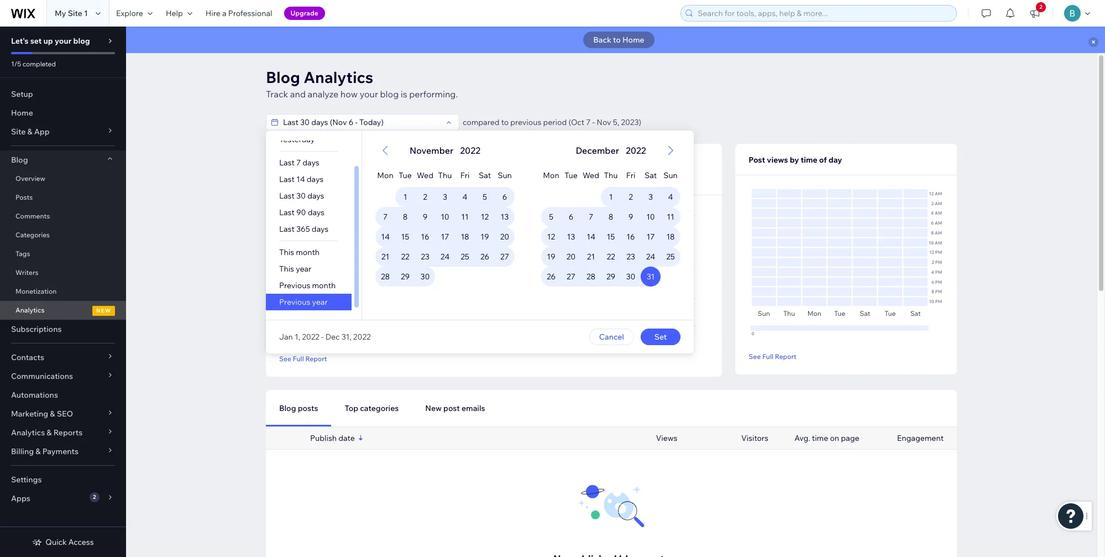 Task type: describe. For each thing, give the bounding box(es) containing it.
2 24 from the left
[[647, 252, 656, 262]]

7 right (oct
[[587, 117, 591, 127]]

0 horizontal spatial 14
[[296, 174, 305, 184]]

visitors inside visitors button
[[367, 157, 395, 167]]

mon for 7
[[377, 170, 394, 180]]

1 23 from the left
[[421, 252, 430, 262]]

1 horizontal spatial see full report button
[[749, 351, 797, 361]]

and
[[290, 89, 306, 100]]

& for site
[[27, 127, 32, 137]]

days for last 14 days
[[307, 174, 324, 184]]

previous year
[[279, 297, 328, 307]]

hire a professional
[[206, 8, 272, 18]]

categories
[[360, 403, 399, 413]]

1 vertical spatial 5
[[549, 212, 554, 222]]

previous
[[511, 117, 542, 127]]

(oct
[[569, 117, 585, 127]]

2 18 from the left
[[667, 232, 675, 242]]

2 23 from the left
[[627, 252, 636, 262]]

0 horizontal spatial see full report button
[[279, 354, 327, 363]]

0 horizontal spatial see full report
[[279, 354, 327, 363]]

2022 down 2023)
[[626, 145, 646, 156]]

posts
[[298, 403, 318, 413]]

new post emails button
[[412, 390, 499, 427]]

row containing 26
[[542, 267, 681, 287]]

2 inside button
[[1040, 3, 1043, 11]]

1 29 from the left
[[401, 272, 410, 282]]

let's set up your blog
[[11, 36, 90, 46]]

posts
[[15, 193, 33, 201]]

1/5 completed
[[11, 60, 56, 68]]

on
[[831, 433, 840, 443]]

row containing 19
[[542, 247, 681, 267]]

quick access button
[[32, 537, 94, 547]]

my site 1
[[55, 8, 88, 18]]

posts link
[[0, 188, 126, 207]]

dec
[[326, 332, 340, 342]]

1 horizontal spatial see
[[749, 352, 761, 360]]

0 horizontal spatial report
[[306, 354, 327, 363]]

0 horizontal spatial 1
[[84, 8, 88, 18]]

1 vertical spatial 26
[[547, 272, 556, 282]]

top categories
[[345, 403, 399, 413]]

0 button
[[528, 144, 616, 195]]

0 vertical spatial 12
[[481, 212, 489, 222]]

to for compared
[[502, 117, 509, 127]]

mon tue wed thu for 6
[[543, 170, 618, 180]]

sidebar element
[[0, 27, 126, 557]]

jan
[[279, 332, 293, 342]]

upgrade button
[[284, 7, 325, 20]]

analyze
[[308, 89, 339, 100]]

back to home
[[594, 35, 645, 45]]

post
[[444, 403, 460, 413]]

november
[[410, 145, 454, 156]]

& for marketing
[[50, 409, 55, 419]]

1 horizontal spatial 12
[[548, 232, 556, 242]]

0 vertical spatial 20
[[501, 232, 510, 242]]

tags link
[[0, 245, 126, 263]]

2 17 from the left
[[647, 232, 655, 242]]

access
[[68, 537, 94, 547]]

home inside button
[[623, 35, 645, 45]]

set
[[655, 332, 667, 342]]

cancel button
[[590, 329, 635, 345]]

emails
[[462, 403, 486, 413]]

last for last 90 days
[[279, 207, 295, 217]]

1 horizontal spatial 14
[[381, 232, 390, 242]]

row group for grid containing november
[[362, 187, 528, 320]]

full for the leftmost "see full report" 'button'
[[293, 354, 304, 363]]

blog posts
[[279, 403, 318, 413]]

marketing & seo
[[11, 409, 73, 419]]

90
[[296, 207, 306, 217]]

0 vertical spatial time
[[801, 155, 818, 165]]

1 vertical spatial visitors
[[742, 433, 769, 443]]

settings
[[11, 475, 42, 485]]

year for previous year
[[312, 297, 328, 307]]

subscriptions link
[[0, 320, 126, 339]]

fri for 11
[[461, 170, 470, 180]]

professional
[[228, 8, 272, 18]]

2 15 from the left
[[607, 232, 615, 242]]

days for last 30 days
[[308, 191, 324, 201]]

month for previous month
[[312, 280, 336, 290]]

app
[[34, 127, 50, 137]]

overview link
[[0, 169, 126, 188]]

explore
[[116, 8, 143, 18]]

0 vertical spatial 19
[[481, 232, 489, 242]]

sun for 13
[[498, 170, 512, 180]]

31
[[647, 272, 655, 282]]

apps
[[11, 493, 30, 503]]

subscriptions
[[11, 324, 62, 334]]

previous month
[[279, 280, 336, 290]]

is
[[401, 89, 408, 100]]

5,
[[613, 117, 620, 127]]

sun for 11
[[664, 170, 678, 180]]

billing
[[11, 446, 34, 456]]

0 for post views 0
[[279, 168, 286, 181]]

set
[[30, 36, 42, 46]]

1 vertical spatial 20
[[567, 252, 576, 262]]

marketing & seo button
[[0, 404, 126, 423]]

1 vertical spatial 19
[[547, 252, 556, 262]]

mon for 5
[[543, 170, 560, 180]]

wed for 9
[[417, 170, 434, 180]]

Search for tools, apps, help & more... field
[[695, 6, 954, 21]]

2 25 from the left
[[667, 252, 675, 262]]

let's
[[11, 36, 29, 46]]

reports
[[53, 428, 83, 438]]

monetization link
[[0, 282, 126, 301]]

365
[[296, 224, 310, 234]]

nov
[[597, 117, 612, 127]]

categories
[[15, 231, 50, 239]]

0 horizontal spatial 13
[[501, 212, 509, 222]]

2 horizontal spatial 14
[[587, 232, 596, 242]]

contacts button
[[0, 348, 126, 367]]

blog posts button
[[266, 390, 332, 427]]

back
[[594, 35, 612, 45]]

this for this year
[[279, 264, 294, 274]]

0 horizontal spatial -
[[321, 332, 324, 342]]

row containing 21
[[376, 247, 515, 267]]

previous for previous year
[[279, 297, 311, 307]]

comments
[[15, 212, 50, 220]]

2 inside sidebar element
[[93, 493, 96, 501]]

blog inside sidebar element
[[73, 36, 90, 46]]

december
[[576, 145, 620, 156]]

track
[[266, 89, 288, 100]]

seo
[[57, 409, 73, 419]]

0 horizontal spatial 5
[[483, 192, 487, 202]]

0 vertical spatial -
[[593, 117, 595, 127]]

1 horizontal spatial see full report
[[749, 352, 797, 360]]

1 horizontal spatial 30
[[421, 272, 430, 282]]

site inside popup button
[[11, 127, 26, 137]]

quick
[[46, 537, 67, 547]]

1 21 from the left
[[382, 252, 390, 262]]

2 horizontal spatial 30
[[626, 272, 636, 282]]

2 22 from the left
[[607, 252, 616, 262]]

previous for previous month
[[279, 280, 311, 290]]

post views 0
[[279, 157, 318, 181]]

new subscribers 0
[[454, 157, 515, 181]]

avg.
[[795, 433, 811, 443]]

1 vertical spatial 13
[[567, 232, 576, 242]]

communications button
[[0, 367, 126, 386]]

publish
[[310, 433, 337, 443]]

30 inside "list box"
[[296, 191, 306, 201]]

2 10 from the left
[[647, 212, 655, 222]]

comments link
[[0, 207, 126, 226]]

site & app
[[11, 127, 50, 137]]

back to home button
[[584, 32, 655, 48]]

6 inside row
[[569, 212, 574, 222]]

monetization
[[15, 287, 57, 295]]

yesterday
[[279, 134, 315, 144]]

3 for 11
[[443, 192, 448, 202]]

blog for posts
[[279, 403, 296, 413]]

2 11 from the left
[[667, 212, 675, 222]]

new for emails
[[426, 403, 442, 413]]

4 for 12
[[463, 192, 468, 202]]

back to home alert
[[126, 27, 1106, 53]]

1 horizontal spatial 27
[[567, 272, 576, 282]]

2 21 from the left
[[587, 252, 595, 262]]

tue for 6
[[565, 170, 578, 180]]

post for 0
[[279, 157, 296, 167]]

home link
[[0, 103, 126, 122]]

this year
[[279, 264, 312, 274]]

this for this month
[[279, 247, 294, 257]]

site & app button
[[0, 122, 126, 141]]

fri for 9
[[627, 170, 636, 180]]

last for last 7 days
[[279, 158, 295, 168]]

tags
[[15, 249, 30, 258]]

marketing
[[11, 409, 48, 419]]

0 horizontal spatial 27
[[501, 252, 509, 262]]



Task type: vqa. For each thing, say whether or not it's contained in the screenshot.


Task type: locate. For each thing, give the bounding box(es) containing it.
0 for new subscribers 0
[[454, 168, 461, 181]]

1 horizontal spatial full
[[763, 352, 774, 360]]

row group for grid containing december
[[528, 187, 694, 320]]

sun
[[498, 170, 512, 180], [664, 170, 678, 180]]

0 horizontal spatial see
[[279, 354, 291, 363]]

0 horizontal spatial 6
[[503, 192, 507, 202]]

thu for 8
[[604, 170, 618, 180]]

top categories button
[[332, 390, 412, 427]]

0 vertical spatial blog
[[73, 36, 90, 46]]

blog left is
[[380, 89, 399, 100]]

5 down '0' button in the top of the page
[[549, 212, 554, 222]]

& inside 'dropdown button'
[[36, 446, 41, 456]]

0 horizontal spatial 24
[[441, 252, 450, 262]]

last up last 14 days
[[279, 158, 295, 168]]

0 vertical spatial new
[[454, 157, 471, 167]]

days for last 90 days
[[308, 207, 325, 217]]

1 10 from the left
[[441, 212, 450, 222]]

3
[[443, 192, 448, 202], [649, 192, 653, 202]]

time
[[801, 155, 818, 165], [813, 433, 829, 443]]

this up this year
[[279, 247, 294, 257]]

3 last from the top
[[279, 191, 295, 201]]

1 horizontal spatial site
[[68, 8, 82, 18]]

new inside button
[[426, 403, 442, 413]]

days up last 14 days
[[303, 158, 320, 168]]

& left seo
[[50, 409, 55, 419]]

blog button
[[0, 150, 126, 169]]

1 horizontal spatial 13
[[567, 232, 576, 242]]

0 horizontal spatial views
[[297, 157, 318, 167]]

0 horizontal spatial 23
[[421, 252, 430, 262]]

2 previous from the top
[[279, 297, 311, 307]]

full
[[763, 352, 774, 360], [293, 354, 304, 363]]

1 horizontal spatial home
[[623, 35, 645, 45]]

1 mon from the left
[[377, 170, 394, 180]]

1 vertical spatial to
[[502, 117, 509, 127]]

1 17 from the left
[[441, 232, 449, 242]]

month for this month
[[296, 247, 320, 257]]

site right my
[[68, 8, 82, 18]]

row containing 28
[[376, 267, 515, 287]]

blog inside blog analytics track and analyze how your blog is performing.
[[266, 67, 300, 87]]

cancel
[[600, 332, 625, 342]]

1 horizontal spatial mon
[[543, 170, 560, 180]]

0 vertical spatial to
[[614, 35, 621, 45]]

1 wed from the left
[[417, 170, 434, 180]]

year down previous month
[[312, 297, 328, 307]]

0 horizontal spatial 20
[[501, 232, 510, 242]]

2 button
[[1023, 0, 1048, 27]]

1 horizontal spatial 23
[[627, 252, 636, 262]]

1 22 from the left
[[401, 252, 410, 262]]

0 vertical spatial site
[[68, 8, 82, 18]]

2 thu from the left
[[604, 170, 618, 180]]

list box
[[266, 131, 362, 310]]

2 3 from the left
[[649, 192, 653, 202]]

blog up overview
[[11, 155, 28, 165]]

1 horizontal spatial 4
[[669, 192, 674, 202]]

thu down 'december'
[[604, 170, 618, 180]]

1 horizontal spatial mon tue wed thu
[[543, 170, 618, 180]]

1 horizontal spatial thu
[[604, 170, 618, 180]]

last 90 days
[[279, 207, 325, 217]]

last 365 days
[[279, 224, 329, 234]]

days for last 365 days
[[312, 224, 329, 234]]

0 horizontal spatial 17
[[441, 232, 449, 242]]

tue down 'december'
[[565, 170, 578, 180]]

1 horizontal spatial 15
[[607, 232, 615, 242]]

2 fri from the left
[[627, 170, 636, 180]]

2022 right the 31,
[[353, 332, 371, 342]]

1 sun from the left
[[498, 170, 512, 180]]

post views by time of day
[[749, 155, 843, 165]]

0 horizontal spatial 0
[[279, 168, 286, 181]]

1 horizontal spatial new
[[454, 157, 471, 167]]

new post emails
[[426, 403, 486, 413]]

how
[[341, 89, 358, 100]]

post inside post views 0
[[279, 157, 296, 167]]

1 horizontal spatial visitors
[[742, 433, 769, 443]]

0 vertical spatial home
[[623, 35, 645, 45]]

2022
[[460, 145, 481, 156], [626, 145, 646, 156], [302, 332, 320, 342], [353, 332, 371, 342]]

month up previous year
[[312, 280, 336, 290]]

1 horizontal spatial 19
[[547, 252, 556, 262]]

1 vertical spatial home
[[11, 108, 33, 118]]

1 24 from the left
[[441, 252, 450, 262]]

1 horizontal spatial your
[[360, 89, 378, 100]]

row
[[376, 160, 515, 187], [542, 160, 681, 187], [376, 187, 515, 207], [542, 187, 681, 207], [376, 207, 515, 227], [542, 207, 681, 227], [376, 227, 515, 247], [542, 227, 681, 247], [376, 247, 515, 267], [542, 247, 681, 267], [376, 267, 515, 287], [542, 267, 681, 287], [376, 287, 515, 306], [542, 287, 681, 306]]

post for by
[[749, 155, 766, 165]]

7 down visitors button
[[383, 212, 388, 222]]

views left by
[[768, 155, 789, 165]]

home inside sidebar element
[[11, 108, 33, 118]]

0 vertical spatial blog
[[266, 67, 300, 87]]

0 horizontal spatial blog
[[73, 36, 90, 46]]

home right back
[[623, 35, 645, 45]]

compared to previous period (oct 7 - nov 5, 2023)
[[463, 117, 642, 127]]

10
[[441, 212, 450, 222], [647, 212, 655, 222]]

0 horizontal spatial site
[[11, 127, 26, 137]]

2 last from the top
[[279, 174, 295, 184]]

sat for 10
[[645, 170, 657, 180]]

visitors
[[367, 157, 395, 167], [742, 433, 769, 443]]

last down last 7 days
[[279, 174, 295, 184]]

1 25 from the left
[[461, 252, 470, 262]]

this
[[279, 247, 294, 257], [279, 264, 294, 274]]

your right "up"
[[55, 36, 72, 46]]

0 horizontal spatial 30
[[296, 191, 306, 201]]

blog analytics track and analyze how your blog is performing.
[[266, 67, 458, 100]]

2 grid from the left
[[528, 131, 694, 320]]

26
[[481, 252, 490, 262], [547, 272, 556, 282]]

list box containing yesterday
[[266, 131, 362, 310]]

1 horizontal spatial 28
[[587, 272, 596, 282]]

last for last 30 days
[[279, 191, 295, 201]]

1 horizontal spatial 6
[[569, 212, 574, 222]]

0 horizontal spatial 9
[[423, 212, 428, 222]]

1 vertical spatial time
[[813, 433, 829, 443]]

1 vertical spatial 6
[[569, 212, 574, 222]]

1 horizontal spatial tue
[[565, 170, 578, 180]]

1 horizontal spatial 0
[[454, 168, 461, 181]]

views
[[768, 155, 789, 165], [297, 157, 318, 167]]

categories link
[[0, 226, 126, 245]]

billing & payments
[[11, 446, 79, 456]]

site
[[68, 8, 82, 18], [11, 127, 26, 137]]

blog down my site 1
[[73, 36, 90, 46]]

2023)
[[621, 117, 642, 127]]

subscribers
[[472, 157, 515, 167]]

1 sat from the left
[[479, 170, 491, 180]]

your right how
[[360, 89, 378, 100]]

grid containing december
[[528, 131, 694, 320]]

help
[[166, 8, 183, 18]]

27
[[501, 252, 509, 262], [567, 272, 576, 282]]

row containing 5
[[542, 207, 681, 227]]

1 16 from the left
[[421, 232, 430, 242]]

1 this from the top
[[279, 247, 294, 257]]

alert
[[407, 144, 484, 157], [573, 144, 650, 157]]

1 15 from the left
[[401, 232, 410, 242]]

site left app
[[11, 127, 26, 137]]

2 4 from the left
[[669, 192, 674, 202]]

analytics & reports
[[11, 428, 83, 438]]

& left app
[[27, 127, 32, 137]]

0 inside button
[[542, 168, 548, 181]]

0 horizontal spatial wed
[[417, 170, 434, 180]]

1 horizontal spatial 20
[[567, 252, 576, 262]]

post up last 14 days
[[279, 157, 296, 167]]

1 horizontal spatial 5
[[549, 212, 554, 222]]

1 previous from the top
[[279, 280, 311, 290]]

row group
[[362, 187, 528, 320], [528, 187, 694, 320]]

days up last 90 days
[[308, 191, 324, 201]]

- left nov
[[593, 117, 595, 127]]

grid
[[362, 131, 528, 320], [528, 131, 694, 320]]

2022 up new subscribers 0 at the left top
[[460, 145, 481, 156]]

1/5
[[11, 60, 21, 68]]

1
[[84, 8, 88, 18], [404, 192, 407, 202], [609, 192, 613, 202]]

1 row group from the left
[[362, 187, 528, 320]]

0 horizontal spatial mon tue wed thu
[[377, 170, 452, 180]]

0 vertical spatial 27
[[501, 252, 509, 262]]

days right 365
[[312, 224, 329, 234]]

blog for analytics
[[266, 67, 300, 87]]

1 vertical spatial month
[[312, 280, 336, 290]]

alert down compared
[[407, 144, 484, 157]]

year for this year
[[296, 264, 312, 274]]

1 vertical spatial previous
[[279, 297, 311, 307]]

1 vertical spatial site
[[11, 127, 26, 137]]

1 mon tue wed thu from the left
[[377, 170, 452, 180]]

setup link
[[0, 85, 126, 103]]

1 horizontal spatial 11
[[667, 212, 675, 222]]

date
[[339, 433, 355, 443]]

1 9 from the left
[[423, 212, 428, 222]]

2 wed from the left
[[583, 170, 600, 180]]

alert containing november
[[407, 144, 484, 157]]

tue for 8
[[399, 170, 412, 180]]

0 horizontal spatial full
[[293, 354, 304, 363]]

2 tue from the left
[[565, 170, 578, 180]]

to inside back to home button
[[614, 35, 621, 45]]

1 11 from the left
[[462, 212, 469, 222]]

4
[[463, 192, 468, 202], [669, 192, 674, 202]]

0 vertical spatial previous
[[279, 280, 311, 290]]

analytics down monetization
[[15, 306, 44, 314]]

thu for 10
[[438, 170, 452, 180]]

8
[[403, 212, 408, 222], [609, 212, 614, 222]]

month up this year
[[296, 247, 320, 257]]

new
[[454, 157, 471, 167], [426, 403, 442, 413]]

post left by
[[749, 155, 766, 165]]

last left 365
[[279, 224, 295, 234]]

1 8 from the left
[[403, 212, 408, 222]]

last for last 14 days
[[279, 174, 295, 184]]

12
[[481, 212, 489, 222], [548, 232, 556, 242]]

7 down '0' button in the top of the page
[[589, 212, 594, 222]]

contacts
[[11, 352, 44, 362]]

0 vertical spatial this
[[279, 247, 294, 257]]

0 horizontal spatial fri
[[461, 170, 470, 180]]

see full report button
[[749, 351, 797, 361], [279, 354, 327, 363]]

1 vertical spatial blog
[[11, 155, 28, 165]]

0 horizontal spatial 22
[[401, 252, 410, 262]]

writers link
[[0, 263, 126, 282]]

last for last 365 days
[[279, 224, 295, 234]]

time left "on"
[[813, 433, 829, 443]]

automations
[[11, 390, 58, 400]]

tue
[[399, 170, 412, 180], [565, 170, 578, 180]]

1 3 from the left
[[443, 192, 448, 202]]

0 vertical spatial month
[[296, 247, 320, 257]]

analytics for analytics & reports
[[11, 428, 45, 438]]

page
[[842, 433, 860, 443]]

to
[[614, 35, 621, 45], [502, 117, 509, 127]]

1 horizontal spatial 10
[[647, 212, 655, 222]]

0 horizontal spatial 19
[[481, 232, 489, 242]]

7 up last 14 days
[[296, 158, 301, 168]]

1 for 5
[[609, 192, 613, 202]]

quick access
[[46, 537, 94, 547]]

analytics inside blog analytics track and analyze how your blog is performing.
[[304, 67, 374, 87]]

to for back
[[614, 35, 621, 45]]

row containing 12
[[542, 227, 681, 247]]

wed down 'december'
[[583, 170, 600, 180]]

new for 0
[[454, 157, 471, 167]]

1 vertical spatial your
[[360, 89, 378, 100]]

this month
[[279, 247, 320, 257]]

to left previous
[[502, 117, 509, 127]]

1,
[[295, 332, 300, 342]]

2 16 from the left
[[627, 232, 635, 242]]

1 horizontal spatial 9
[[629, 212, 634, 222]]

1 4 from the left
[[463, 192, 468, 202]]

15
[[401, 232, 410, 242], [607, 232, 615, 242]]

2 mon tue wed thu from the left
[[543, 170, 618, 180]]

2
[[1040, 3, 1043, 11], [423, 192, 428, 202], [629, 192, 633, 202], [93, 493, 96, 501]]

alert containing december
[[573, 144, 650, 157]]

analytics down marketing
[[11, 428, 45, 438]]

31,
[[342, 332, 352, 342]]

0 vertical spatial 6
[[503, 192, 507, 202]]

hire a professional link
[[199, 0, 279, 27]]

row containing 7
[[376, 207, 515, 227]]

your inside blog analytics track and analyze how your blog is performing.
[[360, 89, 378, 100]]

1 horizontal spatial post
[[749, 155, 766, 165]]

analytics for analytics
[[15, 306, 44, 314]]

last
[[279, 158, 295, 168], [279, 174, 295, 184], [279, 191, 295, 201], [279, 207, 295, 217], [279, 224, 295, 234]]

2 this from the top
[[279, 264, 294, 274]]

- left dec
[[321, 332, 324, 342]]

1 alert from the left
[[407, 144, 484, 157]]

blog inside dropdown button
[[11, 155, 28, 165]]

1 for 7
[[404, 192, 407, 202]]

days up last 30 days
[[307, 174, 324, 184]]

18
[[461, 232, 469, 242], [667, 232, 675, 242]]

this down the this month
[[279, 264, 294, 274]]

1 horizontal spatial 26
[[547, 272, 556, 282]]

1 horizontal spatial blog
[[380, 89, 399, 100]]

2 sun from the left
[[664, 170, 678, 180]]

0 horizontal spatial 16
[[421, 232, 430, 242]]

blog inside blog analytics track and analyze how your blog is performing.
[[380, 89, 399, 100]]

upgrade
[[291, 9, 319, 17]]

row containing 14
[[376, 227, 515, 247]]

7 inside "list box"
[[296, 158, 301, 168]]

0 horizontal spatial 28
[[381, 272, 390, 282]]

0 horizontal spatial sun
[[498, 170, 512, 180]]

saturday, december 31, 2022 cell
[[641, 267, 661, 287]]

blog inside button
[[279, 403, 296, 413]]

2 29 from the left
[[607, 272, 616, 282]]

new left subscribers
[[454, 157, 471, 167]]

2 9 from the left
[[629, 212, 634, 222]]

& for analytics
[[47, 428, 52, 438]]

day
[[829, 155, 843, 165]]

1 horizontal spatial to
[[614, 35, 621, 45]]

0 horizontal spatial 21
[[382, 252, 390, 262]]

1 horizontal spatial 25
[[667, 252, 675, 262]]

1 fri from the left
[[461, 170, 470, 180]]

new inside new subscribers 0
[[454, 157, 471, 167]]

2 28 from the left
[[587, 272, 596, 282]]

2 horizontal spatial 0
[[542, 168, 548, 181]]

help button
[[159, 0, 199, 27]]

3 for 9
[[649, 192, 653, 202]]

visitors button
[[354, 144, 441, 195]]

performing.
[[410, 89, 458, 100]]

& right billing on the bottom
[[36, 446, 41, 456]]

-
[[593, 117, 595, 127], [321, 332, 324, 342]]

1 horizontal spatial 17
[[647, 232, 655, 242]]

2 0 from the left
[[454, 168, 461, 181]]

1 vertical spatial 12
[[548, 232, 556, 242]]

1 thu from the left
[[438, 170, 452, 180]]

6 down new subscribers 0 at the left top
[[503, 192, 507, 202]]

billing & payments button
[[0, 442, 126, 461]]

hire
[[206, 8, 221, 18]]

0 vertical spatial 13
[[501, 212, 509, 222]]

1 18 from the left
[[461, 232, 469, 242]]

days for last 7 days
[[303, 158, 320, 168]]

1 grid from the left
[[362, 131, 528, 320]]

2 8 from the left
[[609, 212, 614, 222]]

1 horizontal spatial 3
[[649, 192, 653, 202]]

grid containing november
[[362, 131, 528, 320]]

1 horizontal spatial report
[[775, 352, 797, 360]]

mon tue wed thu down 'december'
[[543, 170, 618, 180]]

0 vertical spatial 26
[[481, 252, 490, 262]]

year
[[296, 264, 312, 274], [312, 297, 328, 307]]

previous down previous month
[[279, 297, 311, 307]]

6 down '0' button in the top of the page
[[569, 212, 574, 222]]

2 mon from the left
[[543, 170, 560, 180]]

post
[[749, 155, 766, 165], [279, 157, 296, 167]]

analytics
[[304, 67, 374, 87], [15, 306, 44, 314], [11, 428, 45, 438]]

blog
[[266, 67, 300, 87], [11, 155, 28, 165], [279, 403, 296, 413]]

2 alert from the left
[[573, 144, 650, 157]]

sat for 12
[[479, 170, 491, 180]]

5 last from the top
[[279, 224, 295, 234]]

3 0 from the left
[[542, 168, 548, 181]]

analytics up how
[[304, 67, 374, 87]]

time left of
[[801, 155, 818, 165]]

2 sat from the left
[[645, 170, 657, 180]]

0 horizontal spatial new
[[426, 403, 442, 413]]

days right the 90
[[308, 207, 325, 217]]

year up previous month
[[296, 264, 312, 274]]

views up last 14 days
[[297, 157, 318, 167]]

home down setup
[[11, 108, 33, 118]]

0 vertical spatial 5
[[483, 192, 487, 202]]

analytics inside popup button
[[11, 428, 45, 438]]

None field
[[280, 115, 443, 130]]

blog left posts
[[279, 403, 296, 413]]

views inside post views 0
[[297, 157, 318, 167]]

publish date
[[310, 433, 355, 443]]

2022 right 1,
[[302, 332, 320, 342]]

last down last 14 days
[[279, 191, 295, 201]]

compared
[[463, 117, 500, 127]]

jan 1, 2022 - dec 31, 2022
[[279, 332, 371, 342]]

last left the 90
[[279, 207, 295, 217]]

0 horizontal spatial 25
[[461, 252, 470, 262]]

1 0 from the left
[[279, 168, 286, 181]]

to right back
[[614, 35, 621, 45]]

0 inside new subscribers 0
[[454, 168, 461, 181]]

1 vertical spatial analytics
[[15, 306, 44, 314]]

1 horizontal spatial alert
[[573, 144, 650, 157]]

mon tue wed thu down november
[[377, 170, 452, 180]]

tue down november
[[399, 170, 412, 180]]

1 vertical spatial -
[[321, 332, 324, 342]]

2 row group from the left
[[528, 187, 694, 320]]

& for billing
[[36, 446, 41, 456]]

1 tue from the left
[[399, 170, 412, 180]]

0 inside post views 0
[[279, 168, 286, 181]]

1 28 from the left
[[381, 272, 390, 282]]

0 vertical spatial analytics
[[304, 67, 374, 87]]

full for the rightmost "see full report" 'button'
[[763, 352, 774, 360]]

thu down november
[[438, 170, 452, 180]]

1 horizontal spatial year
[[312, 297, 328, 307]]

wed for 7
[[583, 170, 600, 180]]

0 horizontal spatial 26
[[481, 252, 490, 262]]

& left reports
[[47, 428, 52, 438]]

views for 0
[[297, 157, 318, 167]]

1 last from the top
[[279, 158, 295, 168]]

your inside sidebar element
[[55, 36, 72, 46]]

1 horizontal spatial 18
[[667, 232, 675, 242]]

wed down november
[[417, 170, 434, 180]]

avg. time on page
[[795, 433, 860, 443]]

previous down this year
[[279, 280, 311, 290]]

alert down "5,"
[[573, 144, 650, 157]]

new left post at the bottom left
[[426, 403, 442, 413]]

mon tue wed thu
[[377, 170, 452, 180], [543, 170, 618, 180]]

views for by
[[768, 155, 789, 165]]

see
[[749, 352, 761, 360], [279, 354, 291, 363]]

top
[[345, 403, 359, 413]]

0 horizontal spatial 8
[[403, 212, 408, 222]]

0 horizontal spatial thu
[[438, 170, 452, 180]]

4 for 10
[[669, 192, 674, 202]]

blog up track
[[266, 67, 300, 87]]

13
[[501, 212, 509, 222], [567, 232, 576, 242]]

0
[[279, 168, 286, 181], [454, 168, 461, 181], [542, 168, 548, 181]]

4 last from the top
[[279, 207, 295, 217]]

5 down new subscribers 0 at the left top
[[483, 192, 487, 202]]

2 vertical spatial analytics
[[11, 428, 45, 438]]

1 horizontal spatial 16
[[627, 232, 635, 242]]

mon tue wed thu for 8
[[377, 170, 452, 180]]



